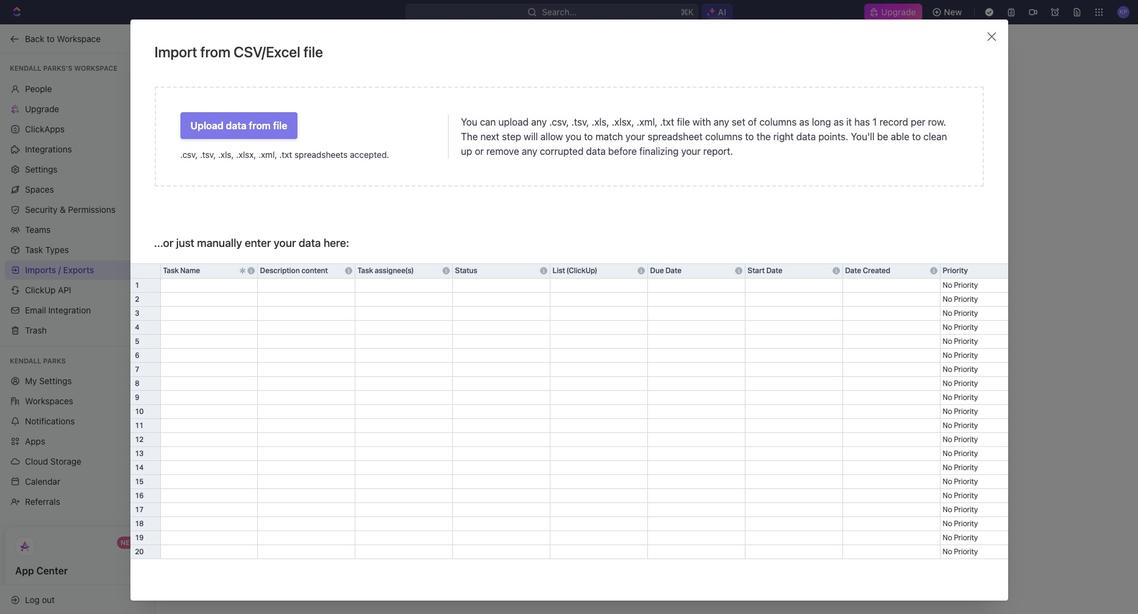 Task type: describe. For each thing, give the bounding box(es) containing it.
0 horizontal spatial upgrade link
[[5, 99, 151, 119]]

types
[[45, 244, 69, 255]]

task types
[[25, 244, 69, 255]]

&
[[60, 204, 66, 214]]

1 vertical spatial settings
[[39, 376, 72, 386]]

new inside button
[[944, 7, 962, 17]]

⌘k
[[681, 7, 694, 17]]

apps
[[25, 436, 45, 446]]

cloud storage
[[25, 456, 81, 466]]

back to workspace button
[[5, 29, 145, 48]]

upgrade for the leftmost "upgrade" link
[[25, 103, 59, 114]]

log out button
[[5, 590, 145, 609]]

trash
[[25, 325, 47, 335]]

cloud storage link
[[5, 452, 151, 471]]

referrals
[[25, 496, 60, 507]]

back
[[25, 33, 44, 44]]

security & permissions link
[[5, 200, 151, 219]]

email integration
[[25, 305, 91, 315]]

calendar link
[[5, 472, 151, 491]]

clickup api link
[[5, 280, 151, 300]]

imports / exports link
[[5, 260, 151, 280]]

apps link
[[5, 432, 151, 451]]

log
[[25, 594, 40, 605]]

teams link
[[5, 220, 151, 239]]

0 vertical spatial settings
[[25, 164, 58, 174]]

email integration link
[[5, 300, 151, 320]]

api
[[58, 284, 71, 295]]

spaces link
[[5, 180, 151, 199]]

clickapps link
[[5, 119, 151, 139]]

notifications
[[25, 416, 75, 426]]

integration
[[48, 305, 91, 315]]

referrals link
[[5, 492, 151, 512]]



Task type: vqa. For each thing, say whether or not it's contained in the screenshot.
Projects link
no



Task type: locate. For each thing, give the bounding box(es) containing it.
0 vertical spatial upgrade link
[[864, 4, 922, 21]]

upgrade link left new button
[[864, 4, 922, 21]]

settings
[[25, 164, 58, 174], [39, 376, 72, 386]]

my settings
[[25, 376, 72, 386]]

/
[[58, 264, 61, 275]]

upgrade for "upgrade" link to the right
[[881, 7, 916, 17]]

upgrade link
[[864, 4, 922, 21], [5, 99, 151, 119]]

integrations
[[25, 144, 72, 154]]

cloud
[[25, 456, 48, 466]]

workspace
[[57, 33, 101, 44]]

security & permissions
[[25, 204, 116, 214]]

app
[[15, 565, 34, 576]]

back to workspace
[[25, 33, 101, 44]]

integrations link
[[5, 139, 151, 159]]

upgrade left new button
[[881, 7, 916, 17]]

workspaces
[[25, 396, 73, 406]]

settings up workspaces
[[39, 376, 72, 386]]

new
[[944, 7, 962, 17], [121, 538, 137, 546]]

clickapps
[[25, 123, 65, 134]]

1 horizontal spatial new
[[944, 7, 962, 17]]

security
[[25, 204, 57, 214]]

0 horizontal spatial upgrade
[[25, 103, 59, 114]]

my settings link
[[5, 371, 151, 391]]

calendar
[[25, 476, 60, 487]]

1 horizontal spatial upgrade
[[881, 7, 916, 17]]

1 vertical spatial new
[[121, 538, 137, 546]]

new button
[[927, 2, 970, 22]]

clickup api
[[25, 284, 71, 295]]

clickup
[[25, 284, 56, 295]]

0 vertical spatial new
[[944, 7, 962, 17]]

0 horizontal spatial new
[[121, 538, 137, 546]]

workspaces link
[[5, 391, 151, 411]]

exports
[[63, 264, 94, 275]]

people link
[[5, 79, 151, 98]]

people
[[25, 83, 52, 94]]

search...
[[542, 7, 577, 17]]

storage
[[50, 456, 81, 466]]

center
[[36, 565, 68, 576]]

permissions
[[68, 204, 116, 214]]

task types link
[[5, 240, 151, 259]]

upgrade link up clickapps link
[[5, 99, 151, 119]]

1 vertical spatial upgrade
[[25, 103, 59, 114]]

trash link
[[5, 320, 151, 340]]

settings up spaces
[[25, 164, 58, 174]]

1 horizontal spatial upgrade link
[[864, 4, 922, 21]]

upgrade
[[881, 7, 916, 17], [25, 103, 59, 114]]

email
[[25, 305, 46, 315]]

upgrade up 'clickapps'
[[25, 103, 59, 114]]

1 vertical spatial upgrade link
[[5, 99, 151, 119]]

to
[[47, 33, 55, 44]]

log out
[[25, 594, 55, 605]]

teams
[[25, 224, 51, 234]]

spaces
[[25, 184, 54, 194]]

notifications link
[[5, 412, 151, 431]]

0 vertical spatial upgrade
[[881, 7, 916, 17]]

app center
[[15, 565, 68, 576]]

out
[[42, 594, 55, 605]]

my
[[25, 376, 37, 386]]

task
[[25, 244, 43, 255]]

imports / exports
[[25, 264, 94, 275]]

imports
[[25, 264, 56, 275]]

settings link
[[5, 159, 151, 179]]



